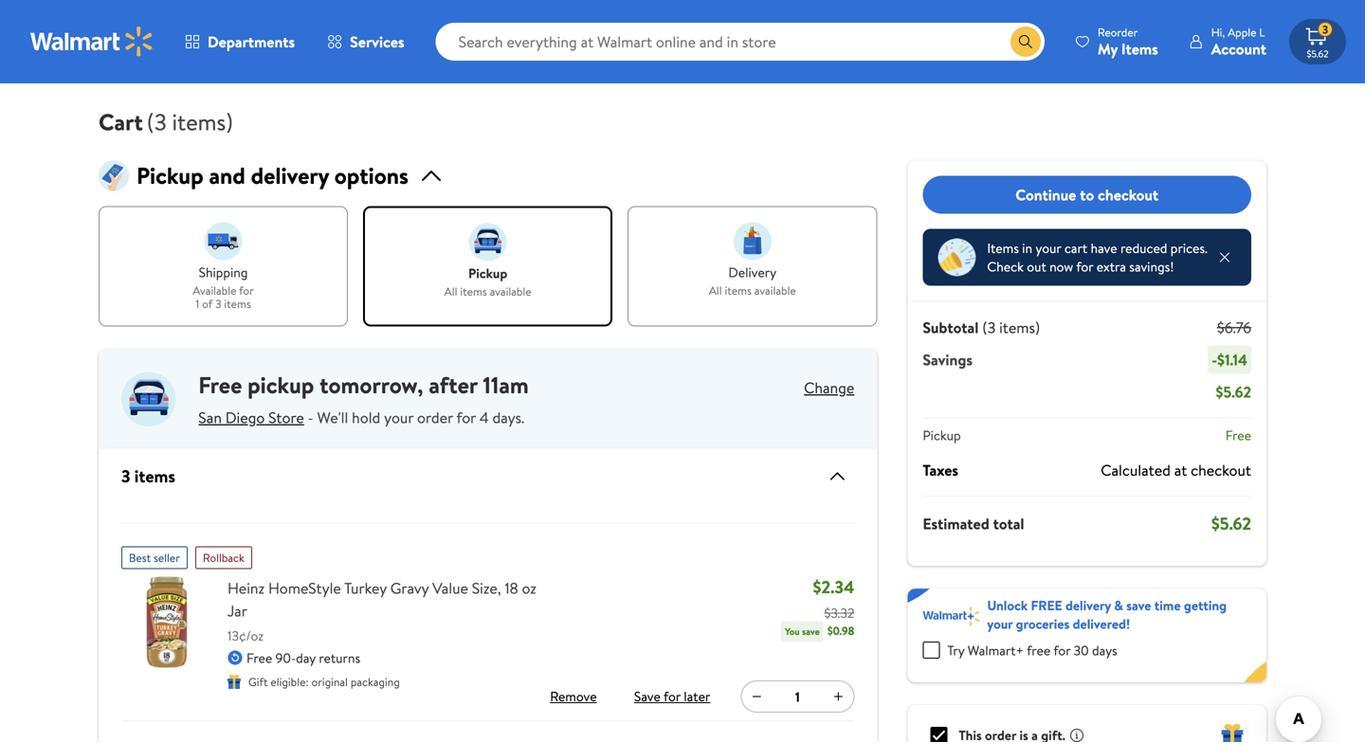 Task type: describe. For each thing, give the bounding box(es) containing it.
time
[[1155, 597, 1181, 615]]

items) for cart (3 items)
[[172, 106, 233, 138]]

seller
[[154, 550, 180, 566]]

heinz homestyle turkey gravy value size, 18 oz jar 13¢/oz
[[228, 578, 537, 646]]

cart_gic_illustration image
[[99, 161, 129, 191]]

banner containing unlock free delivery & save time getting your groceries delivered!
[[908, 589, 1267, 683]]

san
[[198, 407, 222, 428]]

3 for 3 items
[[121, 465, 130, 489]]

reorder
[[1098, 24, 1138, 40]]

save
[[634, 688, 661, 706]]

(3 for cart
[[147, 106, 167, 138]]

l
[[1260, 24, 1265, 40]]

hold
[[352, 407, 381, 428]]

heinz homestyle turkey gravy value size, 18 oz jar, with add-on services, 13¢/oz, 1 in cart gift eligible image
[[121, 577, 212, 668]]

items inside shipping available for 1 of 3 items
[[224, 296, 251, 312]]

total
[[994, 514, 1025, 534]]

intent image for pickup image
[[469, 223, 507, 261]]

gravy
[[391, 578, 429, 599]]

try walmart+ free for 30 days
[[948, 641, 1118, 660]]

save for later button
[[631, 682, 714, 712]]

rollback
[[203, 550, 245, 566]]

13¢/oz
[[228, 627, 264, 646]]

estimated total
[[923, 514, 1025, 534]]

3 inside shipping available for 1 of 3 items
[[215, 296, 221, 312]]

save for later
[[634, 688, 711, 706]]

savings!
[[1130, 258, 1175, 276]]

prices.
[[1171, 239, 1208, 258]]

taxes
[[923, 460, 959, 481]]

apple
[[1228, 24, 1257, 40]]

for inside banner
[[1054, 641, 1071, 660]]

save inside '$2.34 $3.32 you save $0.98'
[[802, 626, 820, 638]]

-$1.14
[[1212, 350, 1248, 370]]

free pickup tomorrow, after 11am
[[198, 370, 529, 401]]

checkout for calculated at checkout
[[1191, 460, 1252, 481]]

pickup and delivery options button
[[99, 160, 878, 192]]

Walmart Site-Wide search field
[[436, 23, 1045, 61]]

available
[[193, 283, 237, 299]]

for left 4 on the bottom of page
[[457, 407, 476, 428]]

0 vertical spatial $5.62
[[1307, 47, 1329, 60]]

days
[[1093, 641, 1118, 660]]

for inside button
[[664, 688, 681, 706]]

4
[[480, 407, 489, 428]]

best
[[129, 550, 151, 566]]

gift
[[248, 674, 268, 691]]

pickup for pickup and delivery options
[[137, 160, 204, 192]]

change
[[804, 378, 855, 398]]

later
[[684, 688, 711, 706]]

pickup for pickup
[[923, 426, 961, 445]]

now
[[1050, 258, 1074, 276]]

checkout for continue to checkout
[[1098, 184, 1159, 205]]

departments
[[208, 31, 295, 52]]

2 vertical spatial $5.62
[[1212, 512, 1252, 536]]

to
[[1080, 184, 1095, 205]]

hi,
[[1212, 24, 1226, 40]]

extra
[[1097, 258, 1127, 276]]

after
[[429, 370, 478, 401]]

all for pickup
[[445, 284, 458, 300]]

at
[[1175, 460, 1188, 481]]

continue to checkout
[[1016, 184, 1159, 205]]

items inside pickup all items available
[[460, 284, 487, 300]]

delivery for pickup
[[251, 160, 329, 192]]

diego
[[226, 407, 265, 428]]

search icon image
[[1018, 34, 1034, 49]]

(3 for subtotal
[[983, 317, 996, 338]]

jar
[[228, 601, 247, 622]]

rollback alert
[[195, 539, 252, 570]]

increase quantity heinz homestyle turkey gravy value size, 18 oz jar, current quantity 1 image
[[831, 690, 846, 705]]

groceries
[[1016, 615, 1070, 634]]

original
[[312, 674, 348, 691]]

out
[[1027, 258, 1047, 276]]

calculated
[[1101, 460, 1171, 481]]

free
[[1027, 641, 1051, 660]]

you
[[785, 626, 800, 638]]

check
[[988, 258, 1024, 276]]

available for delivery
[[755, 283, 796, 299]]

11am
[[483, 370, 529, 401]]

$0.98
[[828, 623, 855, 639]]

change button
[[804, 378, 855, 398]]

gift eligible: original packaging
[[248, 674, 400, 691]]

tomorrow,
[[320, 370, 424, 401]]

free for free 90-day returns
[[247, 649, 272, 668]]

0 vertical spatial -
[[1212, 350, 1218, 370]]

available for pickup
[[490, 284, 532, 300]]

unlock
[[988, 597, 1028, 615]]

items up best seller alert
[[134, 465, 175, 489]]

walmart image
[[30, 27, 154, 57]]

18
[[505, 578, 518, 599]]

walmart plus image
[[923, 607, 980, 627]]

reduced
[[1121, 239, 1168, 258]]

remove button
[[543, 682, 604, 712]]

day
[[296, 649, 316, 668]]



Task type: vqa. For each thing, say whether or not it's contained in the screenshot.
Electronics link
no



Task type: locate. For each thing, give the bounding box(es) containing it.
packaging
[[351, 674, 400, 691]]

available inside pickup all items available
[[490, 284, 532, 300]]

hi, apple l account
[[1212, 24, 1267, 59]]

pickup up taxes
[[923, 426, 961, 445]]

1 horizontal spatial -
[[1212, 350, 1218, 370]]

1 horizontal spatial 1
[[796, 688, 800, 706]]

services button
[[311, 19, 421, 64]]

items
[[1122, 38, 1159, 59], [988, 239, 1019, 258]]

remove
[[550, 688, 597, 706]]

value
[[433, 578, 468, 599]]

all inside delivery all items available
[[709, 283, 722, 299]]

delivery inside unlock free delivery & save time getting your groceries delivered!
[[1066, 597, 1112, 615]]

0 horizontal spatial your
[[384, 407, 414, 428]]

0 vertical spatial pickup
[[137, 160, 204, 192]]

save inside unlock free delivery & save time getting your groceries delivered!
[[1127, 597, 1152, 615]]

0 vertical spatial free
[[198, 370, 242, 401]]

$6.76
[[1218, 317, 1252, 338]]

1 vertical spatial items
[[988, 239, 1019, 258]]

free up san
[[198, 370, 242, 401]]

available inside delivery all items available
[[755, 283, 796, 299]]

your right hold
[[384, 407, 414, 428]]

best seller
[[129, 550, 180, 566]]

for left 30
[[1054, 641, 1071, 660]]

1 vertical spatial 3
[[215, 296, 221, 312]]

0 horizontal spatial checkout
[[1098, 184, 1159, 205]]

items
[[725, 283, 752, 299], [460, 284, 487, 300], [224, 296, 251, 312], [134, 465, 175, 489]]

account
[[1212, 38, 1267, 59]]

$5.62 right account on the top right
[[1307, 47, 1329, 60]]

continue to checkout button
[[923, 176, 1252, 214]]

free 90-day returns
[[247, 649, 361, 668]]

1 horizontal spatial 3
[[215, 296, 221, 312]]

1 vertical spatial free
[[1226, 426, 1252, 445]]

1 horizontal spatial items
[[1122, 38, 1159, 59]]

30
[[1074, 641, 1089, 660]]

delivery
[[251, 160, 329, 192], [729, 263, 777, 282], [1066, 597, 1112, 615]]

1 horizontal spatial checkout
[[1191, 460, 1252, 481]]

1 horizontal spatial free
[[247, 649, 272, 668]]

checkout
[[1098, 184, 1159, 205], [1191, 460, 1252, 481]]

0 horizontal spatial items
[[988, 239, 1019, 258]]

best seller alert
[[121, 539, 188, 570]]

0 horizontal spatial free
[[198, 370, 242, 401]]

0 horizontal spatial 3
[[121, 465, 130, 489]]

free up gift
[[247, 649, 272, 668]]

walmart+
[[968, 641, 1024, 660]]

available down intent image for pickup
[[490, 284, 532, 300]]

intent image for shipping image
[[204, 222, 242, 260]]

0 vertical spatial your
[[1036, 239, 1062, 258]]

90-
[[276, 649, 296, 668]]

1 horizontal spatial pickup
[[469, 264, 508, 283]]

1 vertical spatial delivery
[[729, 263, 777, 282]]

getting
[[1185, 597, 1227, 615]]

list
[[99, 206, 878, 327]]

learn more about gifting image
[[1070, 728, 1085, 743]]

free for free
[[1226, 426, 1252, 445]]

items left in
[[988, 239, 1019, 258]]

items) up and
[[172, 106, 233, 138]]

checkout right "at"
[[1191, 460, 1252, 481]]

reorder my items
[[1098, 24, 1159, 59]]

0 horizontal spatial (3
[[147, 106, 167, 138]]

0 vertical spatial delivery
[[251, 160, 329, 192]]

save right 'you'
[[802, 626, 820, 638]]

0 horizontal spatial -
[[308, 407, 314, 428]]

delivery for unlock
[[1066, 597, 1112, 615]]

shipping
[[199, 263, 248, 282]]

all for delivery
[[709, 283, 722, 299]]

0 vertical spatial (3
[[147, 106, 167, 138]]

&
[[1115, 597, 1124, 615]]

items inside delivery all items available
[[725, 283, 752, 299]]

$5.62
[[1307, 47, 1329, 60], [1216, 382, 1252, 403], [1212, 512, 1252, 536]]

items inside items in your cart have reduced prices. check out now for extra savings!
[[988, 239, 1019, 258]]

cart
[[1065, 239, 1088, 258]]

0 horizontal spatial items)
[[172, 106, 233, 138]]

gifting image
[[1222, 725, 1244, 743]]

2 vertical spatial 3
[[121, 465, 130, 489]]

estimated
[[923, 514, 990, 534]]

all inside pickup all items available
[[445, 284, 458, 300]]

delivery right and
[[251, 160, 329, 192]]

delivery left "&"
[[1066, 597, 1112, 615]]

checkout right to
[[1098, 184, 1159, 205]]

3
[[1323, 22, 1329, 38], [215, 296, 221, 312], [121, 465, 130, 489]]

tomorrow, after 11am element
[[320, 370, 529, 401]]

days.
[[493, 407, 525, 428]]

$5.62 down $1.14
[[1216, 382, 1252, 403]]

0 horizontal spatial all
[[445, 284, 458, 300]]

0 vertical spatial checkout
[[1098, 184, 1159, 205]]

$3.32
[[825, 604, 855, 623]]

returns
[[319, 649, 361, 668]]

1 horizontal spatial all
[[709, 283, 722, 299]]

0 horizontal spatial save
[[802, 626, 820, 638]]

gifteligibleicon image
[[228, 675, 241, 690]]

continue
[[1016, 184, 1077, 205]]

we'll
[[317, 407, 348, 428]]

checkout inside continue to checkout button
[[1098, 184, 1159, 205]]

2 horizontal spatial delivery
[[1066, 597, 1112, 615]]

for right now on the right top
[[1077, 258, 1094, 276]]

(3 right "subtotal" on the top right
[[983, 317, 996, 338]]

san diego store - we'll hold your order for 4 days.
[[198, 407, 525, 428]]

0 vertical spatial 1
[[196, 296, 199, 312]]

items right my
[[1122, 38, 1159, 59]]

delivered!
[[1073, 615, 1131, 634]]

0 horizontal spatial 1
[[196, 296, 199, 312]]

items) for subtotal (3 items)
[[1000, 317, 1041, 338]]

my
[[1098, 38, 1118, 59]]

delivery inside delivery all items available
[[729, 263, 777, 282]]

pickup up store
[[248, 370, 314, 401]]

0 horizontal spatial pickup
[[248, 370, 314, 401]]

1 horizontal spatial items)
[[1000, 317, 1041, 338]]

3 up best at the bottom left of page
[[121, 465, 130, 489]]

-
[[1212, 350, 1218, 370], [308, 407, 314, 428]]

3 for 3
[[1323, 22, 1329, 38]]

pickup down intent image for pickup
[[469, 264, 508, 283]]

items inside reorder my items
[[1122, 38, 1159, 59]]

eligible:
[[271, 674, 309, 691]]

1 horizontal spatial (3
[[983, 317, 996, 338]]

pickup and delivery options
[[137, 160, 409, 192]]

your right in
[[1036, 239, 1062, 258]]

pickup
[[469, 264, 508, 283], [248, 370, 314, 401]]

for inside shipping available for 1 of 3 items
[[239, 283, 254, 299]]

departments button
[[169, 19, 311, 64]]

0 horizontal spatial available
[[490, 284, 532, 300]]

items right the of
[[224, 296, 251, 312]]

calculated at checkout
[[1101, 460, 1252, 481]]

for down shipping
[[239, 283, 254, 299]]

for right save
[[664, 688, 681, 706]]

delivery down intent image for delivery
[[729, 263, 777, 282]]

intent image for delivery image
[[734, 222, 772, 260]]

items down intent image for pickup
[[460, 284, 487, 300]]

options
[[335, 160, 409, 192]]

(3 right cart on the left top
[[147, 106, 167, 138]]

Try Walmart+ free for 30 days checkbox
[[923, 642, 940, 659]]

1 horizontal spatial save
[[1127, 597, 1152, 615]]

0 vertical spatial items
[[1122, 38, 1159, 59]]

0 vertical spatial pickup
[[469, 264, 508, 283]]

try
[[948, 641, 965, 660]]

pickup all items available
[[445, 264, 532, 300]]

1 vertical spatial (3
[[983, 317, 996, 338]]

1 vertical spatial save
[[802, 626, 820, 638]]

1 horizontal spatial available
[[755, 283, 796, 299]]

2 horizontal spatial 3
[[1323, 22, 1329, 38]]

unlock free delivery & save time getting your groceries delivered!
[[988, 597, 1227, 634]]

1 horizontal spatial your
[[988, 615, 1013, 634]]

free up calculated at checkout
[[1226, 426, 1252, 445]]

0 vertical spatial 3
[[1323, 22, 1329, 38]]

your up walmart+
[[988, 615, 1013, 634]]

hide all items image
[[819, 465, 849, 488]]

banner
[[908, 589, 1267, 683]]

for inside items in your cart have reduced prices. check out now for extra savings!
[[1077, 258, 1094, 276]]

order
[[417, 407, 453, 428]]

list containing shipping
[[99, 206, 878, 327]]

of
[[202, 296, 213, 312]]

reduced price image
[[938, 239, 976, 276]]

1 vertical spatial items)
[[1000, 317, 1041, 338]]

your inside items in your cart have reduced prices. check out now for extra savings!
[[1036, 239, 1062, 258]]

pickup
[[137, 160, 204, 192], [923, 426, 961, 445]]

0 horizontal spatial pickup
[[137, 160, 204, 192]]

heinz homestyle turkey gravy value size, 18 oz jar link
[[228, 577, 554, 623]]

subtotal
[[923, 317, 979, 338]]

1 vertical spatial pickup
[[923, 426, 961, 445]]

1 vertical spatial -
[[308, 407, 314, 428]]

0 vertical spatial save
[[1127, 597, 1152, 615]]

turkey
[[344, 578, 387, 599]]

Search search field
[[436, 23, 1045, 61]]

size,
[[472, 578, 501, 599]]

subtotal (3 items)
[[923, 317, 1041, 338]]

savings
[[923, 350, 973, 370]]

delivery all items available
[[709, 263, 796, 299]]

0 horizontal spatial delivery
[[251, 160, 329, 192]]

available down intent image for delivery
[[755, 283, 796, 299]]

cart
[[99, 106, 143, 138]]

close nudge image
[[1218, 250, 1233, 265]]

1 vertical spatial pickup
[[248, 370, 314, 401]]

2 horizontal spatial your
[[1036, 239, 1062, 258]]

1 left the of
[[196, 296, 199, 312]]

1 inside shipping available for 1 of 3 items
[[196, 296, 199, 312]]

3 items
[[121, 465, 175, 489]]

3 right l
[[1323, 22, 1329, 38]]

pickup down cart (3 items)
[[137, 160, 204, 192]]

1 vertical spatial checkout
[[1191, 460, 1252, 481]]

and
[[209, 160, 246, 192]]

free for free pickup tomorrow, after 11am
[[198, 370, 242, 401]]

2 vertical spatial delivery
[[1066, 597, 1112, 615]]

pickup inside pickup all items available
[[469, 264, 508, 283]]

This order is a gift. checkbox
[[931, 727, 948, 743]]

$2.34
[[813, 576, 855, 600]]

1 vertical spatial 1
[[796, 688, 800, 706]]

oz
[[522, 578, 537, 599]]

1 horizontal spatial pickup
[[923, 426, 961, 445]]

2 horizontal spatial free
[[1226, 426, 1252, 445]]

save
[[1127, 597, 1152, 615], [802, 626, 820, 638]]

store
[[269, 407, 304, 428]]

(3
[[147, 106, 167, 138], [983, 317, 996, 338]]

3 right the of
[[215, 296, 221, 312]]

items) down check
[[1000, 317, 1041, 338]]

1 horizontal spatial delivery
[[729, 263, 777, 282]]

- left we'll
[[308, 407, 314, 428]]

1 vertical spatial $5.62
[[1216, 382, 1252, 403]]

1 vertical spatial your
[[384, 407, 414, 428]]

san diego store button
[[198, 403, 304, 433]]

homestyle
[[268, 578, 341, 599]]

items in your cart have reduced prices. check out now for extra savings!
[[988, 239, 1208, 276]]

your inside unlock free delivery & save time getting your groceries delivered!
[[988, 615, 1013, 634]]

heinz
[[228, 578, 265, 599]]

2 vertical spatial free
[[247, 649, 272, 668]]

1 right decrease quantity heinz homestyle turkey gravy value size, 18 oz jar, current quantity 1 icon
[[796, 688, 800, 706]]

save right "&"
[[1127, 597, 1152, 615]]

$2.34 $3.32 you save $0.98
[[785, 576, 855, 639]]

- down $6.76 at right
[[1212, 350, 1218, 370]]

your
[[1036, 239, 1062, 258], [384, 407, 414, 428], [988, 615, 1013, 634]]

have
[[1091, 239, 1118, 258]]

available
[[755, 283, 796, 299], [490, 284, 532, 300]]

decrease quantity heinz homestyle turkey gravy value size, 18 oz jar, current quantity 1 image
[[750, 690, 765, 705]]

items down intent image for delivery
[[725, 283, 752, 299]]

2 vertical spatial your
[[988, 615, 1013, 634]]

$5.62 down calculated at checkout
[[1212, 512, 1252, 536]]

0 vertical spatial items)
[[172, 106, 233, 138]]

for
[[1077, 258, 1094, 276], [239, 283, 254, 299], [457, 407, 476, 428], [1054, 641, 1071, 660], [664, 688, 681, 706]]



